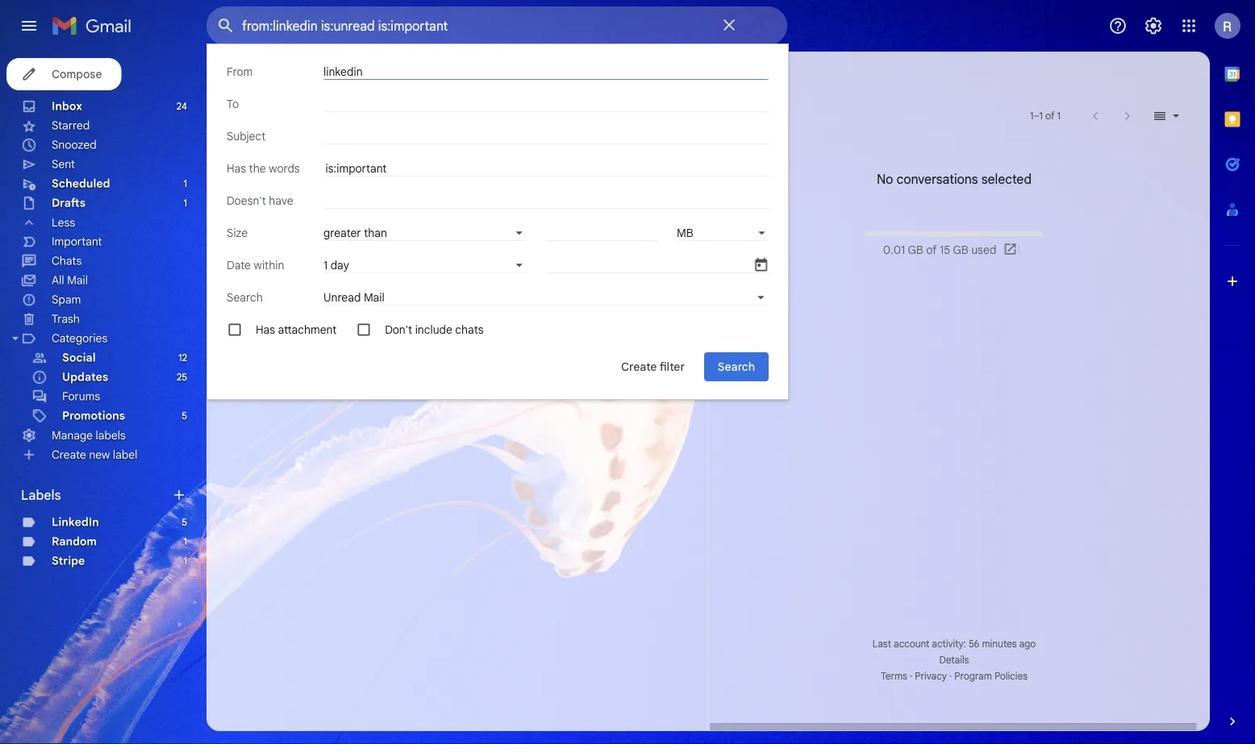 Task type: locate. For each thing, give the bounding box(es) containing it.
·
[[910, 671, 912, 683], [950, 671, 952, 683]]

0.01
[[883, 243, 905, 257]]

· down the details
[[950, 671, 952, 683]]

random link
[[52, 535, 97, 549]]

attachment down unread on the top
[[278, 323, 337, 337]]

new
[[89, 448, 110, 462]]

1 vertical spatial inbox
[[433, 138, 457, 150]]

create inside manage labels create new label
[[52, 448, 86, 462]]

please
[[602, 136, 638, 151]]

18
[[671, 138, 681, 150]]

all mail link
[[52, 274, 88, 288]]

1 horizontal spatial gb
[[953, 243, 969, 257]]

promotions link
[[62, 409, 125, 423]]

of right –
[[1046, 110, 1055, 122]]

inbox inside inbox ruby, your pin is 952731. please confirm your email address
[[433, 138, 457, 150]]

Doesn't have text field
[[324, 193, 769, 209]]

mail for unread mail
[[364, 291, 385, 305]]

0 vertical spatial 5
[[182, 410, 187, 422]]

has left the at the left
[[227, 161, 246, 176]]

inbox
[[52, 99, 82, 113], [433, 138, 457, 150]]

label
[[113, 448, 137, 462]]

size unit list box
[[677, 225, 769, 241]]

include
[[415, 323, 453, 337]]

Date text field
[[546, 257, 754, 274]]

date
[[227, 258, 251, 272]]

have
[[269, 194, 293, 208]]

1 horizontal spatial ·
[[950, 671, 952, 683]]

mail right all
[[67, 274, 88, 288]]

2 vertical spatial has
[[256, 323, 275, 337]]

1 day option
[[324, 258, 512, 273]]

· right "terms"
[[910, 671, 912, 683]]

inbox inside labels navigation
[[52, 99, 82, 113]]

2 gb from the left
[[953, 243, 969, 257]]

None search field
[[207, 6, 788, 45]]

0 vertical spatial create
[[621, 360, 657, 374]]

the
[[249, 161, 266, 176]]

create left filter
[[621, 360, 657, 374]]

1 horizontal spatial create
[[621, 360, 657, 374]]

0 horizontal spatial mail
[[67, 274, 88, 288]]

0 horizontal spatial ·
[[910, 671, 912, 683]]

2 horizontal spatial has
[[319, 70, 340, 84]]

0 vertical spatial has
[[319, 70, 340, 84]]

account
[[894, 639, 930, 651]]

0 vertical spatial attachment
[[343, 70, 406, 84]]

inbox for inbox
[[52, 99, 82, 113]]

0 horizontal spatial linkedin
[[52, 516, 99, 530]]

0 vertical spatial inbox
[[52, 99, 82, 113]]

1 horizontal spatial inbox
[[433, 138, 457, 150]]

used
[[971, 243, 997, 257]]

1 5 from the top
[[182, 410, 187, 422]]

your right 18
[[687, 136, 712, 151]]

tab list
[[1211, 52, 1256, 687]]

subject
[[227, 129, 266, 143]]

scheduled
[[52, 177, 110, 191]]

spam
[[52, 293, 81, 307]]

0 vertical spatial of
[[1046, 110, 1055, 122]]

ruby,
[[465, 136, 495, 151]]

mail
[[67, 274, 88, 288], [364, 291, 385, 305]]

of
[[1046, 110, 1055, 122], [926, 243, 937, 257]]

linkedin
[[268, 136, 315, 151], [52, 516, 99, 530]]

0 horizontal spatial has
[[227, 161, 246, 176]]

mail inside labels navigation
[[67, 274, 88, 288]]

gb right 15
[[953, 243, 969, 257]]

has up linkedin messages
[[319, 70, 340, 84]]

address
[[747, 136, 791, 151]]

1 vertical spatial create
[[52, 448, 86, 462]]

1
[[1031, 110, 1034, 122], [1040, 110, 1044, 122], [1058, 110, 1061, 122], [184, 178, 187, 190], [184, 197, 187, 209], [324, 258, 328, 272], [184, 536, 187, 548], [184, 556, 187, 568]]

greater
[[324, 226, 361, 240]]

size
[[227, 226, 248, 240]]

has attachment down unread on the top
[[256, 323, 337, 337]]

of left 15
[[926, 243, 937, 257]]

starred
[[52, 119, 90, 133]]

minutes
[[982, 639, 1017, 651]]

5 for promotions
[[182, 410, 187, 422]]

has attachment
[[319, 70, 406, 84], [256, 323, 337, 337]]

don't
[[385, 323, 412, 337]]

56
[[969, 639, 980, 651]]

has the words
[[227, 161, 300, 176]]

1 vertical spatial has
[[227, 161, 246, 176]]

row
[[207, 132, 791, 155]]

snoozed
[[52, 138, 97, 152]]

0 vertical spatial has attachment
[[319, 70, 406, 84]]

0 horizontal spatial of
[[926, 243, 937, 257]]

Size value text field
[[546, 225, 658, 241]]

date within
[[227, 258, 284, 272]]

1 vertical spatial linkedin
[[52, 516, 99, 530]]

0 horizontal spatial create
[[52, 448, 86, 462]]

has attachment up messages
[[319, 70, 406, 84]]

updates link
[[62, 370, 108, 385]]

2 5 from the top
[[182, 517, 187, 529]]

attachment
[[343, 70, 406, 84], [278, 323, 337, 337]]

mail for all mail
[[67, 274, 88, 288]]

your left pin
[[498, 136, 523, 151]]

linkedin up 'words'
[[268, 136, 315, 151]]

linkedin up random
[[52, 516, 99, 530]]

don't include chats
[[385, 323, 484, 337]]

terms link
[[881, 671, 907, 683]]

social
[[62, 351, 96, 365]]

1 – 1 of 1
[[1031, 110, 1061, 122]]

linkedin inside row
[[268, 136, 315, 151]]

Search mail text field
[[242, 18, 710, 34]]

create down manage at the bottom left of page
[[52, 448, 86, 462]]

0 horizontal spatial inbox
[[52, 99, 82, 113]]

inbox left the ruby,
[[433, 138, 457, 150]]

gb right the 0.01
[[908, 243, 923, 257]]

less
[[52, 216, 75, 230]]

program
[[955, 671, 992, 683]]

confirm
[[641, 136, 684, 151]]

advanced
[[489, 70, 545, 84]]

linkedin inside labels navigation
[[52, 516, 99, 530]]

forums
[[62, 390, 100, 404]]

selected
[[982, 171, 1032, 187]]

linkedin link
[[52, 516, 99, 530]]

mail inside option
[[364, 291, 385, 305]]

trash link
[[52, 312, 80, 326]]

1 horizontal spatial mail
[[364, 291, 385, 305]]

compose
[[52, 67, 102, 81]]

clear search image
[[713, 9, 746, 41]]

0 vertical spatial mail
[[67, 274, 88, 288]]

sep
[[651, 138, 669, 150]]

manage
[[52, 429, 93, 443]]

from
[[227, 65, 253, 79]]

row containing linkedin messages
[[207, 132, 791, 155]]

advanced search
[[489, 70, 585, 84]]

ago
[[1019, 639, 1036, 651]]

sent
[[52, 157, 75, 172]]

day
[[331, 258, 349, 272]]

0 horizontal spatial your
[[498, 136, 523, 151]]

stripe link
[[52, 554, 85, 569]]

less button
[[0, 213, 194, 232]]

0 horizontal spatial gb
[[908, 243, 923, 257]]

inbox up starred
[[52, 99, 82, 113]]

mail right unread on the top
[[364, 291, 385, 305]]

1 your from the left
[[498, 136, 523, 151]]

0 vertical spatial linkedin
[[268, 136, 315, 151]]

1 horizontal spatial attachment
[[343, 70, 406, 84]]

1 horizontal spatial your
[[687, 136, 712, 151]]

1 horizontal spatial of
[[1046, 110, 1055, 122]]

last account activity: 56 minutes ago details terms · privacy · program policies
[[873, 639, 1036, 683]]

2 · from the left
[[950, 671, 952, 683]]

attachment up messages
[[343, 70, 406, 84]]

chats
[[455, 323, 484, 337]]

has down search
[[256, 323, 275, 337]]

1 vertical spatial attachment
[[278, 323, 337, 337]]

1 vertical spatial mail
[[364, 291, 385, 305]]

greater than option
[[324, 226, 512, 241]]

1 horizontal spatial linkedin
[[268, 136, 315, 151]]

labels navigation
[[0, 52, 207, 745]]

no
[[877, 171, 893, 187]]

1 vertical spatial 5
[[182, 517, 187, 529]]

1 horizontal spatial has
[[256, 323, 275, 337]]



Task type: describe. For each thing, give the bounding box(es) containing it.
snoozed link
[[52, 138, 97, 152]]

mb
[[677, 226, 694, 240]]

important link
[[52, 235, 102, 249]]

has attachment button
[[308, 65, 417, 90]]

sep 18
[[651, 138, 681, 150]]

row inside no conversations selected main content
[[207, 132, 791, 155]]

0.01 gb of 15 gb used
[[883, 243, 997, 257]]

all mail
[[52, 274, 88, 288]]

policies
[[995, 671, 1028, 683]]

last
[[873, 639, 891, 651]]

no conversations selected main content
[[207, 52, 1211, 732]]

15
[[940, 243, 950, 257]]

1 day
[[324, 258, 349, 272]]

manage labels create new label
[[52, 429, 137, 462]]

linkedin messages
[[268, 136, 373, 151]]

chats
[[52, 254, 82, 268]]

stripe
[[52, 554, 85, 569]]

sent link
[[52, 157, 75, 172]]

search mail image
[[211, 11, 241, 40]]

important
[[52, 235, 102, 249]]

linkedin for linkedin messages
[[268, 136, 315, 151]]

5 for linkedin
[[182, 517, 187, 529]]

2 your from the left
[[687, 136, 712, 151]]

terms
[[881, 671, 907, 683]]

gmail image
[[52, 10, 140, 42]]

messages
[[318, 136, 373, 151]]

labels
[[96, 429, 126, 443]]

create new label link
[[52, 448, 137, 462]]

12
[[178, 352, 187, 364]]

starred link
[[52, 119, 90, 133]]

updates
[[62, 370, 108, 385]]

words
[[269, 161, 300, 176]]

–
[[1034, 110, 1040, 122]]

To text field
[[324, 96, 769, 112]]

create inside the create filter link
[[621, 360, 657, 374]]

doesn't
[[227, 194, 266, 208]]

unread mail option
[[324, 291, 754, 305]]

24
[[176, 100, 187, 113]]

within
[[254, 258, 284, 272]]

random
[[52, 535, 97, 549]]

greater than
[[324, 226, 387, 240]]

is
[[546, 136, 555, 151]]

filter
[[660, 360, 685, 374]]

unread mail
[[324, 291, 385, 305]]

attachment inside button
[[343, 70, 406, 84]]

chats link
[[52, 254, 82, 268]]

advanced search button
[[483, 63, 592, 92]]

1 · from the left
[[910, 671, 912, 683]]

labels
[[21, 487, 61, 504]]

search
[[227, 291, 263, 305]]

create filter
[[621, 360, 685, 374]]

952731.
[[558, 136, 599, 151]]

program policies link
[[955, 671, 1028, 683]]

labels heading
[[21, 487, 171, 504]]

1 vertical spatial has attachment
[[256, 323, 337, 337]]

mb option
[[677, 226, 755, 241]]

From text field
[[324, 64, 769, 80]]

main menu image
[[19, 16, 39, 36]]

drafts
[[52, 196, 86, 210]]

spam link
[[52, 293, 81, 307]]

has attachment inside button
[[319, 70, 406, 84]]

1 inside "option"
[[324, 258, 328, 272]]

follow link to manage storage image
[[1003, 242, 1019, 258]]

to
[[227, 97, 239, 111]]

trash
[[52, 312, 80, 326]]

social link
[[62, 351, 96, 365]]

all
[[52, 274, 64, 288]]

support image
[[1109, 16, 1128, 36]]

forums link
[[62, 390, 100, 404]]

conversations
[[897, 171, 978, 187]]

than
[[364, 226, 387, 240]]

linkedin for linkedin link
[[52, 516, 99, 530]]

manage labels link
[[52, 429, 126, 443]]

create filter link
[[609, 353, 698, 382]]

unread
[[324, 291, 361, 305]]

privacy
[[915, 671, 947, 683]]

has inside has attachment button
[[319, 70, 340, 84]]

inbox link
[[52, 99, 82, 113]]

activity:
[[932, 639, 966, 651]]

Subject text field
[[324, 128, 769, 144]]

pin
[[526, 136, 543, 151]]

toggle split pane mode image
[[1152, 108, 1169, 124]]

Has the words text field
[[326, 161, 769, 177]]

0 horizontal spatial attachment
[[278, 323, 337, 337]]

promotions
[[62, 409, 125, 423]]

drafts link
[[52, 196, 86, 210]]

scheduled link
[[52, 177, 110, 191]]

email
[[715, 136, 744, 151]]

1 gb from the left
[[908, 243, 923, 257]]

1 vertical spatial of
[[926, 243, 937, 257]]

categories link
[[52, 332, 108, 346]]

date within list box
[[324, 257, 527, 274]]

no conversations selected
[[877, 171, 1032, 187]]

inbox for inbox ruby, your pin is 952731. please confirm your email address
[[433, 138, 457, 150]]

25
[[177, 372, 187, 384]]

settings image
[[1144, 16, 1164, 36]]

size list box
[[324, 225, 527, 241]]



Task type: vqa. For each thing, say whether or not it's contained in the screenshot.
ago
yes



